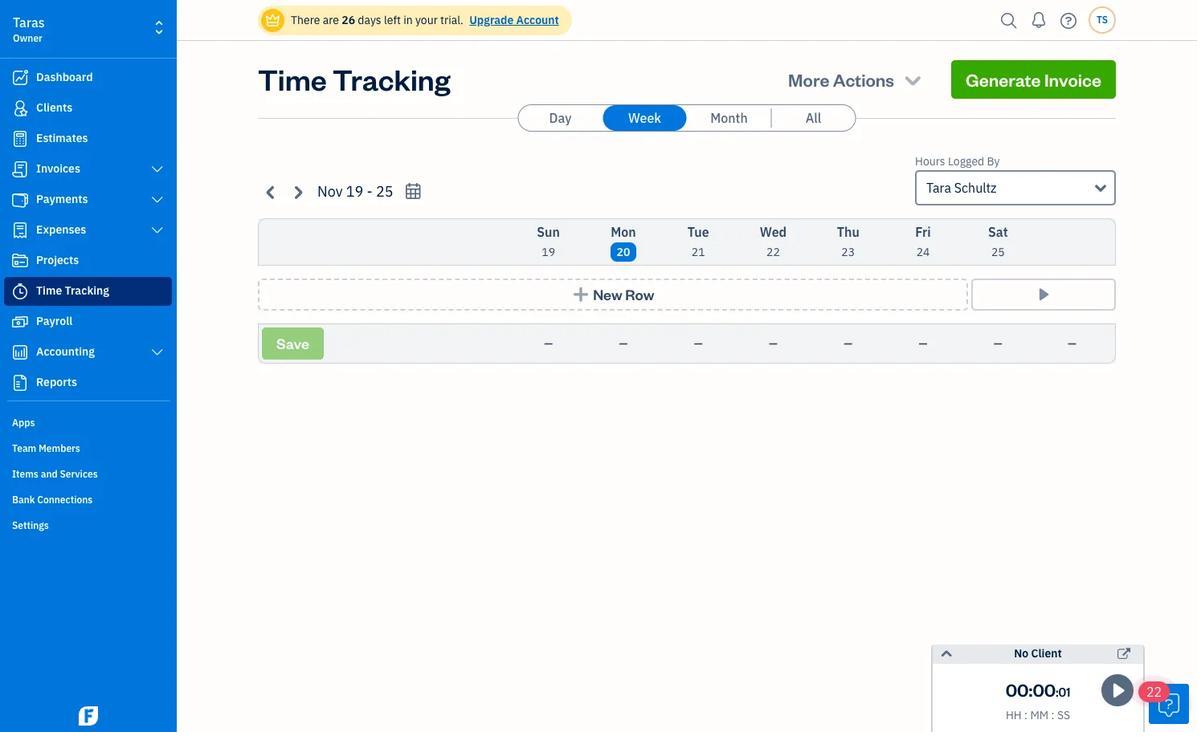 Task type: describe. For each thing, give the bounding box(es) containing it.
resource center badge image
[[1149, 685, 1189, 725]]

thu 23
[[837, 224, 859, 260]]

fri 24
[[915, 224, 931, 260]]

items and services
[[12, 468, 98, 480]]

day link
[[519, 105, 602, 131]]

new row button
[[258, 279, 968, 311]]

chevron large down image for payments
[[150, 194, 165, 206]]

00 : 00 : 01 hh : mm : ss
[[1006, 679, 1070, 723]]

nov 19 - 25
[[317, 182, 393, 201]]

: left ss
[[1051, 709, 1055, 723]]

0 vertical spatial time tracking
[[258, 60, 450, 98]]

money image
[[10, 314, 30, 330]]

accounting link
[[4, 338, 172, 367]]

generate
[[966, 68, 1041, 91]]

settings link
[[4, 513, 172, 537]]

actions
[[833, 68, 894, 91]]

4 — from the left
[[769, 337, 778, 351]]

3 — from the left
[[694, 337, 703, 351]]

logged
[[948, 154, 984, 169]]

connections
[[37, 494, 93, 506]]

search image
[[996, 8, 1022, 33]]

2 00 from the left
[[1033, 679, 1056, 701]]

project image
[[10, 253, 30, 269]]

generate invoice button
[[951, 60, 1116, 99]]

timer image
[[10, 284, 30, 300]]

in
[[403, 13, 413, 27]]

expense image
[[10, 223, 30, 239]]

resume timer image
[[1107, 682, 1129, 701]]

bank connections
[[12, 494, 93, 506]]

apps
[[12, 417, 35, 429]]

invoice image
[[10, 161, 30, 178]]

row
[[625, 285, 654, 304]]

fri
[[915, 224, 931, 240]]

client image
[[10, 100, 30, 116]]

team members link
[[4, 436, 172, 460]]

7 — from the left
[[994, 337, 1002, 351]]

19 for nov
[[346, 182, 363, 201]]

ss
[[1057, 709, 1070, 723]]

left
[[384, 13, 401, 27]]

owner
[[13, 32, 42, 44]]

tue
[[688, 224, 709, 240]]

sun 19
[[537, 224, 560, 260]]

tracking inside 'main' element
[[65, 284, 109, 298]]

services
[[60, 468, 98, 480]]

items and services link
[[4, 462, 172, 486]]

invoices
[[36, 161, 80, 176]]

new
[[593, 285, 622, 304]]

bank connections link
[[4, 488, 172, 512]]

19 for sun
[[542, 245, 555, 260]]

time inside 'main' element
[[36, 284, 62, 298]]

1 horizontal spatial time
[[258, 60, 327, 98]]

apps link
[[4, 411, 172, 435]]

client
[[1031, 647, 1062, 661]]

chevron large down image for invoices
[[150, 163, 165, 176]]

clients
[[36, 100, 72, 115]]

: up ss
[[1056, 685, 1059, 701]]

payments link
[[4, 186, 172, 215]]

there are 26 days left in your trial. upgrade account
[[291, 13, 559, 27]]

time tracking link
[[4, 277, 172, 306]]

8 — from the left
[[1068, 337, 1077, 351]]

days
[[358, 13, 381, 27]]

accounting
[[36, 345, 95, 359]]

notifications image
[[1026, 4, 1052, 36]]

0 vertical spatial tracking
[[333, 60, 450, 98]]

sat
[[988, 224, 1008, 240]]

26
[[342, 13, 355, 27]]

start timer image
[[1034, 287, 1053, 303]]

all link
[[772, 105, 855, 131]]

reports
[[36, 375, 77, 390]]

: right hh
[[1024, 709, 1028, 723]]

01
[[1059, 685, 1070, 701]]

hh
[[1006, 709, 1022, 723]]

main element
[[0, 0, 217, 733]]

month
[[710, 110, 748, 126]]

taras owner
[[13, 14, 45, 44]]

team
[[12, 443, 36, 455]]

next week image
[[288, 183, 307, 201]]

upgrade account link
[[466, 13, 559, 27]]

: up mm
[[1029, 679, 1033, 701]]

estimates
[[36, 131, 88, 145]]

thu
[[837, 224, 859, 240]]

there
[[291, 13, 320, 27]]

expand timer details image
[[939, 645, 954, 664]]

expenses
[[36, 223, 86, 237]]

22 button
[[1138, 682, 1189, 725]]



Task type: locate. For each thing, give the bounding box(es) containing it.
more actions button
[[774, 60, 938, 99]]

month link
[[687, 105, 771, 131]]

nov
[[317, 182, 343, 201]]

chevron large down image
[[150, 163, 165, 176], [150, 346, 165, 359]]

previous week image
[[262, 183, 280, 201]]

0 horizontal spatial 25
[[376, 182, 393, 201]]

more
[[788, 68, 829, 91]]

mm
[[1030, 709, 1049, 723]]

chevron large down image inside accounting link
[[150, 346, 165, 359]]

chevron large down image up 'expenses' link
[[150, 194, 165, 206]]

ts button
[[1089, 6, 1116, 34]]

taras
[[13, 14, 45, 31]]

ts
[[1097, 14, 1108, 26]]

report image
[[10, 375, 30, 391]]

19
[[346, 182, 363, 201], [542, 245, 555, 260]]

payroll
[[36, 314, 73, 329]]

2 chevron large down image from the top
[[150, 224, 165, 237]]

1 horizontal spatial 25
[[991, 245, 1005, 260]]

23
[[841, 245, 855, 260]]

22 down wed
[[767, 245, 780, 260]]

1 vertical spatial 22
[[1146, 685, 1162, 701]]

chevron large down image
[[150, 194, 165, 206], [150, 224, 165, 237]]

are
[[323, 13, 339, 27]]

chevron large down image up "payments" link
[[150, 163, 165, 176]]

no client
[[1014, 647, 1062, 661]]

time tracking down projects link
[[36, 284, 109, 298]]

1 horizontal spatial 22
[[1146, 685, 1162, 701]]

chevron large down image inside invoices link
[[150, 163, 165, 176]]

tara schultz
[[926, 180, 997, 196]]

no
[[1014, 647, 1029, 661]]

1 vertical spatial time tracking
[[36, 284, 109, 298]]

1 vertical spatial chevron large down image
[[150, 224, 165, 237]]

19 down sun
[[542, 245, 555, 260]]

sun
[[537, 224, 560, 240]]

settings
[[12, 520, 49, 532]]

items
[[12, 468, 38, 480]]

chart image
[[10, 345, 30, 361]]

6 — from the left
[[919, 337, 928, 351]]

week link
[[603, 105, 687, 131]]

1 vertical spatial tracking
[[65, 284, 109, 298]]

20
[[617, 245, 630, 260]]

chevron large down image for expenses
[[150, 224, 165, 237]]

00 up hh
[[1006, 679, 1029, 701]]

mon 20
[[611, 224, 636, 260]]

payment image
[[10, 192, 30, 208]]

1 horizontal spatial time tracking
[[258, 60, 450, 98]]

freshbooks image
[[76, 707, 101, 726]]

0 vertical spatial chevron large down image
[[150, 163, 165, 176]]

members
[[39, 443, 80, 455]]

payments
[[36, 192, 88, 206]]

19 left -
[[346, 182, 363, 201]]

hours logged by
[[915, 154, 1000, 169]]

day
[[549, 110, 572, 126]]

bank
[[12, 494, 35, 506]]

22 inside dropdown button
[[1146, 685, 1162, 701]]

1 horizontal spatial 00
[[1033, 679, 1056, 701]]

wed
[[760, 224, 787, 240]]

:
[[1029, 679, 1033, 701], [1056, 685, 1059, 701], [1024, 709, 1028, 723], [1051, 709, 1055, 723]]

0 horizontal spatial 00
[[1006, 679, 1029, 701]]

team members
[[12, 443, 80, 455]]

1 vertical spatial chevron large down image
[[150, 346, 165, 359]]

0 vertical spatial time
[[258, 60, 327, 98]]

estimates link
[[4, 125, 172, 153]]

chevron large down image up reports link
[[150, 346, 165, 359]]

2 chevron large down image from the top
[[150, 346, 165, 359]]

trial.
[[440, 13, 463, 27]]

1 horizontal spatial tracking
[[333, 60, 450, 98]]

time tracking
[[258, 60, 450, 98], [36, 284, 109, 298]]

wed 22
[[760, 224, 787, 260]]

2 — from the left
[[619, 337, 628, 351]]

expenses link
[[4, 216, 172, 245]]

plus image
[[572, 287, 590, 303]]

time tracking inside 'main' element
[[36, 284, 109, 298]]

dashboard image
[[10, 70, 30, 86]]

projects link
[[4, 247, 172, 276]]

chevron large down image down "payments" link
[[150, 224, 165, 237]]

22
[[767, 245, 780, 260], [1146, 685, 1162, 701]]

25
[[376, 182, 393, 201], [991, 245, 1005, 260]]

go to help image
[[1056, 8, 1081, 33]]

more actions
[[788, 68, 894, 91]]

reports link
[[4, 369, 172, 398]]

1 chevron large down image from the top
[[150, 163, 165, 176]]

chevrondown image
[[902, 68, 924, 91]]

tracking down the left
[[333, 60, 450, 98]]

25 down sat on the top right
[[991, 245, 1005, 260]]

1 chevron large down image from the top
[[150, 194, 165, 206]]

0 vertical spatial 25
[[376, 182, 393, 201]]

projects
[[36, 253, 79, 268]]

22 right resume timer icon
[[1146, 685, 1162, 701]]

0 vertical spatial 19
[[346, 182, 363, 201]]

mon
[[611, 224, 636, 240]]

tracking down projects link
[[65, 284, 109, 298]]

00
[[1006, 679, 1029, 701], [1033, 679, 1056, 701]]

choose a date image
[[404, 182, 422, 201]]

1 00 from the left
[[1006, 679, 1029, 701]]

week
[[628, 110, 661, 126]]

1 horizontal spatial 19
[[542, 245, 555, 260]]

1 vertical spatial 25
[[991, 245, 1005, 260]]

tara
[[926, 180, 951, 196]]

estimate image
[[10, 131, 30, 147]]

0 horizontal spatial time
[[36, 284, 62, 298]]

21
[[692, 245, 705, 260]]

all
[[806, 110, 821, 126]]

upgrade
[[469, 13, 514, 27]]

25 right -
[[376, 182, 393, 201]]

tara schultz button
[[915, 170, 1116, 206]]

5 — from the left
[[844, 337, 853, 351]]

account
[[516, 13, 559, 27]]

invoice
[[1044, 68, 1101, 91]]

0 horizontal spatial time tracking
[[36, 284, 109, 298]]

tue 21
[[688, 224, 709, 260]]

time right timer icon
[[36, 284, 62, 298]]

0 horizontal spatial 19
[[346, 182, 363, 201]]

19 inside sun 19
[[542, 245, 555, 260]]

chevron large down image for accounting
[[150, 346, 165, 359]]

25 inside sat 25
[[991, 245, 1005, 260]]

dashboard
[[36, 70, 93, 84]]

and
[[41, 468, 58, 480]]

0 vertical spatial chevron large down image
[[150, 194, 165, 206]]

by
[[987, 154, 1000, 169]]

1 — from the left
[[544, 337, 553, 351]]

24
[[916, 245, 930, 260]]

-
[[367, 182, 373, 201]]

time down there
[[258, 60, 327, 98]]

time tracking down 26
[[258, 60, 450, 98]]

1 vertical spatial 19
[[542, 245, 555, 260]]

0 horizontal spatial tracking
[[65, 284, 109, 298]]

payroll link
[[4, 308, 172, 337]]

crown image
[[264, 12, 281, 29]]

dashboard link
[[4, 63, 172, 92]]

0 horizontal spatial 22
[[767, 245, 780, 260]]

22 inside wed 22
[[767, 245, 780, 260]]

00 left 01
[[1033, 679, 1056, 701]]

new row
[[593, 285, 654, 304]]

invoices link
[[4, 155, 172, 184]]

your
[[415, 13, 438, 27]]

time
[[258, 60, 327, 98], [36, 284, 62, 298]]

1 vertical spatial time
[[36, 284, 62, 298]]

open in new window image
[[1118, 645, 1130, 664]]

tracking
[[333, 60, 450, 98], [65, 284, 109, 298]]

sat 25
[[988, 224, 1008, 260]]

0 vertical spatial 22
[[767, 245, 780, 260]]



Task type: vqa. For each thing, say whether or not it's contained in the screenshot.


